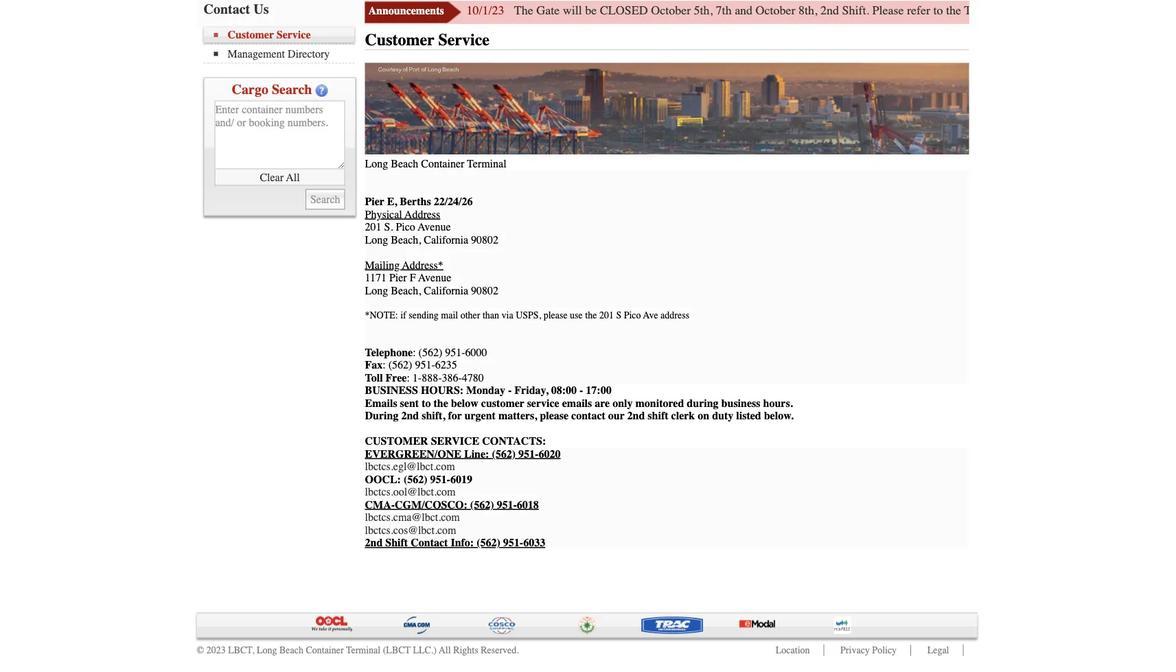 Task type: describe. For each thing, give the bounding box(es) containing it.
service
[[431, 435, 479, 448]]

lbctcs.cos@lbct.com
[[365, 524, 456, 537]]

clear
[[260, 171, 284, 184]]

mailing address* 1171 pier f avenue long beach, california 90802​
[[365, 259, 499, 297]]

emails
[[365, 397, 397, 410]]

customer
[[365, 435, 428, 448]]

1 vertical spatial pico
[[624, 310, 641, 321]]

​during
[[365, 410, 399, 423]]

will
[[563, 4, 582, 18]]

telephone : (562) 951-6000 fax : (562) 951-6235 toll free : 1-888-386-4780 business hours: monday - friday, 08:00 - 17:00 emails sent to the below customer service emails are only monitored during business hours. ​ ​during 2nd shift, for urgent matters, please contact our 2nd shift clerk on duty listed below.
[[365, 346, 799, 423]]

f
[[410, 272, 416, 285]]

0 horizontal spatial contact
[[204, 1, 250, 17]]

ave
[[643, 310, 658, 321]]

22/24/26
[[434, 196, 473, 208]]

©
[[197, 646, 204, 657]]

berths
[[400, 196, 431, 208]]

mail
[[441, 310, 458, 321]]

customer for customer service management directory
[[228, 29, 274, 42]]

4780
[[462, 372, 484, 385]]

customer
[[481, 397, 524, 410]]

e,
[[387, 196, 397, 208]]

truck
[[964, 4, 993, 18]]

clerk
[[671, 410, 695, 423]]

be
[[585, 4, 597, 18]]

0 horizontal spatial :
[[383, 359, 386, 372]]

90802
[[471, 234, 499, 247]]

search
[[272, 82, 312, 98]]

clear all button
[[215, 170, 345, 186]]

service for customer service management directory
[[277, 29, 311, 42]]

2 vertical spatial long
[[257, 646, 277, 657]]

customer for customer service
[[365, 31, 434, 50]]

long inside mailing address* 1171 pier f avenue long beach, california 90802​
[[365, 285, 388, 297]]

fax
[[365, 359, 383, 372]]

avenue inside mailing address* 1171 pier f avenue long beach, california 90802​
[[418, 272, 451, 285]]

08:00
[[551, 385, 577, 397]]

Enter container numbers and/ or booking numbers.  text field
[[215, 101, 345, 170]]

sending
[[409, 310, 439, 321]]

6019
[[450, 474, 472, 486]]

shift
[[385, 537, 408, 550]]

s.
[[384, 221, 393, 234]]

0 vertical spatial beach
[[391, 158, 418, 170]]

other
[[461, 310, 480, 321]]

california inside pier e, berths 22/24/26 physical address 201 s. pico avenue long beach, california 90802
[[424, 234, 468, 247]]

17:00
[[586, 385, 612, 397]]

evergreen/one
[[365, 448, 461, 461]]

business
[[721, 397, 760, 410]]

cgm/cosco:
[[395, 499, 467, 512]]

lbctcs.ool@lbct.com
[[365, 486, 456, 499]]

0 horizontal spatial terminal
[[346, 646, 381, 657]]

telephone
[[365, 346, 413, 359]]

(562) down evergreen/one
[[404, 474, 427, 486]]

beach, inside mailing address* 1171 pier f avenue long beach, california 90802​
[[391, 285, 421, 297]]

llc.)
[[413, 646, 437, 657]]

matters,
[[498, 410, 537, 423]]

hours
[[1023, 4, 1053, 18]]

*note: if sending mail other than via usps, please use the 201 s pico ave address
[[365, 310, 689, 321]]

​​​​​​​​​​​​​​​​​​​​​​​​​​​​​​​​​​​long
[[365, 158, 388, 170]]

via usps,
[[502, 310, 541, 321]]

address
[[405, 208, 440, 221]]

(562) right info:
[[477, 537, 500, 550]]

refer
[[907, 4, 930, 18]]

1 gate from the left
[[536, 4, 560, 18]]

menu bar containing customer service
[[204, 27, 362, 64]]

cargo
[[232, 82, 268, 98]]

legal link
[[927, 646, 949, 657]]

address*
[[402, 259, 443, 272]]

1 horizontal spatial to
[[934, 4, 943, 18]]

(562) down '6019'
[[470, 499, 494, 512]]

shift
[[648, 410, 668, 423]]

legal
[[927, 646, 949, 657]]

1 vertical spatial the
[[585, 310, 597, 321]]

(lbct
[[383, 646, 411, 657]]

duty
[[712, 410, 734, 423]]

*note:
[[365, 310, 398, 321]]

customer service link
[[214, 29, 355, 42]]

cargo search
[[232, 82, 312, 98]]

6018
[[517, 499, 539, 512]]

monitored
[[635, 397, 684, 410]]

(562) right the line:
[[492, 448, 516, 461]]

0 vertical spatial terminal
[[467, 158, 506, 170]]

for inside telephone : (562) 951-6000 fax : (562) 951-6235 toll free : 1-888-386-4780 business hours: monday - friday, 08:00 - 17:00 emails sent to the below customer service emails are only monitored during business hours. ​ ​during 2nd shift, for urgent matters, please contact our 2nd shift clerk on duty listed below.
[[448, 410, 462, 423]]

lbctcs.cma@lbct.com link
[[365, 512, 460, 524]]

0 vertical spatial please
[[544, 310, 568, 321]]

contact inside customer service contacts: evergreen/one line: (562) 951-6020 lbctcs.egl@lbct.com oocl: (562) 951-6019 lbctcs.ool@lbct.com cma-cgm/cosco: (562) 951-6018 lbctcs.cma@lbct.com lbctcs.cos@lbct.com 2nd shift contact info: (562) 951-6033​​
[[411, 537, 448, 550]]

management
[[228, 48, 285, 60]]

386-
[[442, 372, 462, 385]]

please inside telephone : (562) 951-6000 fax : (562) 951-6235 toll free : 1-888-386-4780 business hours: monday - friday, 08:00 - 17:00 emails sent to the below customer service emails are only monitored during business hours. ​ ​during 2nd shift, for urgent matters, please contact our 2nd shift clerk on duty listed below.
[[540, 410, 569, 423]]

gat
[[1160, 4, 1174, 18]]

physical
[[365, 208, 402, 221]]

shift,
[[422, 410, 445, 423]]

location
[[776, 646, 810, 657]]

2 october from the left
[[756, 4, 796, 18]]

pico inside pier e, berths 22/24/26 physical address 201 s. pico avenue long beach, california 90802
[[396, 221, 415, 234]]

mailing
[[365, 259, 400, 272]]

below
[[451, 397, 478, 410]]

lbctcs.cma@lbct.com
[[365, 512, 460, 524]]

privacy
[[840, 646, 870, 657]]

1171
[[365, 272, 387, 285]]

2 horizontal spatial the
[[946, 4, 961, 18]]

only
[[613, 397, 633, 410]]

and
[[735, 4, 753, 18]]

rights
[[453, 646, 478, 657]]

shift.
[[842, 4, 869, 18]]

201 inside pier e, berths 22/24/26 physical address 201 s. pico avenue long beach, california 90802
[[365, 221, 381, 234]]



Task type: vqa. For each thing, say whether or not it's contained in the screenshot.
California inside Pier E, Berths 22/24/26 Physical Address 201 S. Pico Avenue Long Beach, California 90802
yes



Task type: locate. For each thing, give the bounding box(es) containing it.
please down 08:00
[[540, 410, 569, 423]]

1-
[[413, 372, 422, 385]]

1 vertical spatial long
[[365, 285, 388, 297]]

201 left "s"
[[599, 310, 614, 321]]

terminal left (lbct
[[346, 646, 381, 657]]

0 horizontal spatial container
[[306, 646, 344, 657]]

2nd left the shift
[[365, 537, 383, 550]]

2nd
[[821, 4, 839, 18], [401, 410, 419, 423], [627, 410, 645, 423], [365, 537, 383, 550]]

avenue right f
[[418, 272, 451, 285]]

friday,
[[515, 385, 548, 397]]

1 horizontal spatial all
[[439, 646, 451, 657]]

5th,
[[694, 4, 713, 18]]

0 vertical spatial the
[[946, 4, 961, 18]]

0 vertical spatial long
[[365, 234, 388, 247]]

further
[[1124, 4, 1157, 18]]

all right clear
[[286, 171, 300, 184]]

None submit
[[306, 190, 345, 210]]

0 vertical spatial contact
[[204, 1, 250, 17]]

s
[[616, 310, 622, 321]]

menu bar
[[204, 27, 362, 64]]

web
[[1056, 4, 1077, 18]]

beach
[[391, 158, 418, 170], [279, 646, 303, 657]]

1 horizontal spatial customer
[[365, 31, 434, 50]]

0 horizontal spatial pier
[[365, 196, 384, 208]]

policy
[[872, 646, 897, 657]]

terminal
[[467, 158, 506, 170], [346, 646, 381, 657]]

beach right the ​​​​​​​​​​​​​​​​​​​​​​​​​​​​​​​​​​​long
[[391, 158, 418, 170]]

(562) up the 888-
[[419, 346, 442, 359]]

1 horizontal spatial -
[[580, 385, 583, 397]]

please
[[872, 4, 904, 18]]

0 vertical spatial avenue
[[418, 221, 451, 234]]

on
[[698, 410, 709, 423]]

service down 10/1/23
[[438, 31, 490, 50]]

us
[[254, 1, 269, 17]]

201 left s.
[[365, 221, 381, 234]]

sent
[[400, 397, 419, 410]]

long up mailing
[[365, 234, 388, 247]]

management directory link
[[214, 48, 355, 60]]

0 vertical spatial to
[[934, 4, 943, 18]]

customer service management directory
[[228, 29, 330, 60]]

terminal up 22/24/26
[[467, 158, 506, 170]]

california inside mailing address* 1171 pier f avenue long beach, california 90802​
[[424, 285, 468, 297]]

our
[[608, 410, 625, 423]]

contact
[[204, 1, 250, 17], [411, 537, 448, 550]]

1 horizontal spatial terminal
[[467, 158, 506, 170]]

toll
[[365, 372, 383, 385]]

contact left us in the top left of the page
[[204, 1, 250, 17]]

1 vertical spatial pier
[[389, 272, 407, 285]]

all inside button
[[286, 171, 300, 184]]

6020
[[539, 448, 561, 461]]

2023
[[206, 646, 226, 657]]

0 vertical spatial pico
[[396, 221, 415, 234]]

beach, down address
[[391, 234, 421, 247]]

pico right "s"
[[624, 310, 641, 321]]

california up mail
[[424, 285, 468, 297]]

2 horizontal spatial :
[[413, 346, 416, 359]]

california up address*
[[424, 234, 468, 247]]

- right 08:00
[[580, 385, 583, 397]]

(562) left 1-
[[388, 359, 412, 372]]

lbctcs.cos@lbct.com link
[[365, 524, 456, 537]]

1 vertical spatial california
[[424, 285, 468, 297]]

contacts:
[[482, 435, 546, 448]]

-
[[508, 385, 512, 397], [580, 385, 583, 397]]

service
[[527, 397, 559, 410]]

beach, up if
[[391, 285, 421, 297]]

line:
[[464, 448, 489, 461]]

1 horizontal spatial beach
[[391, 158, 418, 170]]

the left truck
[[946, 4, 961, 18]]

the inside telephone : (562) 951-6000 fax : (562) 951-6235 toll free : 1-888-386-4780 business hours: monday - friday, 08:00 - 17:00 emails sent to the below customer service emails are only monitored during business hours. ​ ​during 2nd shift, for urgent matters, please contact our 2nd shift clerk on duty listed below.
[[434, 397, 448, 410]]

all
[[286, 171, 300, 184], [439, 646, 451, 657]]

emails are
[[562, 397, 610, 410]]

pico right s.
[[396, 221, 415, 234]]

october right and
[[756, 4, 796, 18]]

1 vertical spatial container
[[306, 646, 344, 657]]

0 vertical spatial pier
[[365, 196, 384, 208]]

use
[[570, 310, 583, 321]]

to right refer in the right of the page
[[934, 4, 943, 18]]

monday
[[466, 385, 505, 397]]

2 california from the top
[[424, 285, 468, 297]]

1 october from the left
[[651, 4, 691, 18]]

1 vertical spatial for
[[448, 410, 462, 423]]

gate right truck
[[996, 4, 1020, 18]]

0 horizontal spatial -
[[508, 385, 512, 397]]

0 horizontal spatial all
[[286, 171, 300, 184]]

2 - from the left
[[580, 385, 583, 397]]

8th,
[[799, 4, 818, 18]]

0 vertical spatial for
[[1106, 4, 1121, 18]]

service
[[277, 29, 311, 42], [438, 31, 490, 50]]

for right page
[[1106, 4, 1121, 18]]

1 horizontal spatial for
[[1106, 4, 1121, 18]]

pier e, berths 22/24/26 physical address 201 s. pico avenue long beach, california 90802
[[365, 196, 499, 247]]

1 horizontal spatial pier
[[389, 272, 407, 285]]

clear all
[[260, 171, 300, 184]]

the right the use
[[585, 310, 597, 321]]

california
[[424, 234, 468, 247], [424, 285, 468, 297]]

the left below on the left
[[434, 397, 448, 410]]

0 horizontal spatial customer
[[228, 29, 274, 42]]

long inside pier e, berths 22/24/26 physical address 201 s. pico avenue long beach, california 90802
[[365, 234, 388, 247]]

below.
[[764, 410, 794, 423]]

contact us
[[204, 1, 269, 17]]

lbctcs.egl@lbct.com link
[[365, 461, 455, 474]]

free
[[386, 372, 407, 385]]

1 horizontal spatial container
[[421, 158, 464, 170]]

7th
[[716, 4, 732, 18]]

october left 5th,
[[651, 4, 691, 18]]

please left the use
[[544, 310, 568, 321]]

1 vertical spatial please
[[540, 410, 569, 423]]

0 horizontal spatial service
[[277, 29, 311, 42]]

1 vertical spatial 201
[[599, 310, 614, 321]]

0 horizontal spatial pico
[[396, 221, 415, 234]]

contact
[[571, 410, 606, 423]]

1 horizontal spatial gate
[[996, 4, 1020, 18]]

0 vertical spatial beach,
[[391, 234, 421, 247]]

0 horizontal spatial gate
[[536, 4, 560, 18]]

pier left f
[[389, 272, 407, 285]]

long right lbct,
[[257, 646, 277, 657]]

urgent
[[465, 410, 496, 423]]

10/1/23
[[467, 4, 504, 18]]

1 california from the top
[[424, 234, 468, 247]]

© 2023 lbct, long beach container terminal (lbct llc.) all rights reserved.
[[197, 646, 519, 657]]

1 vertical spatial avenue
[[418, 272, 451, 285]]

1 vertical spatial terminal
[[346, 646, 381, 657]]

contact down lbctcs.cma@lbct.com
[[411, 537, 448, 550]]

service up management directory link
[[277, 29, 311, 42]]

1 - from the left
[[508, 385, 512, 397]]

1 horizontal spatial contact
[[411, 537, 448, 550]]

1 horizontal spatial :
[[407, 372, 410, 385]]

listed
[[736, 410, 761, 423]]

avenue inside pier e, berths 22/24/26 physical address 201 s. pico avenue long beach, california 90802
[[418, 221, 451, 234]]

pier
[[365, 196, 384, 208], [389, 272, 407, 285]]

beach, inside pier e, berths 22/24/26 physical address 201 s. pico avenue long beach, california 90802
[[391, 234, 421, 247]]

0 vertical spatial all
[[286, 171, 300, 184]]

2nd left shift,
[[401, 410, 419, 423]]

avenue down berths
[[418, 221, 451, 234]]

1 vertical spatial beach,
[[391, 285, 421, 297]]

1 vertical spatial beach
[[279, 646, 303, 657]]

lbctcs.ool@lbct.com link
[[365, 486, 456, 499]]

customer down announcements
[[365, 31, 434, 50]]

to right sent
[[422, 397, 431, 410]]

1 vertical spatial all
[[439, 646, 451, 657]]

0 horizontal spatial for
[[448, 410, 462, 423]]

customer inside the customer service management directory
[[228, 29, 274, 42]]

2nd right our
[[627, 410, 645, 423]]

service inside the customer service management directory
[[277, 29, 311, 42]]

1 beach, from the top
[[391, 234, 421, 247]]

service for customer service
[[438, 31, 490, 50]]

than
[[483, 310, 499, 321]]

0 vertical spatial container
[[421, 158, 464, 170]]

pier left the e,
[[365, 196, 384, 208]]

all right llc.) on the bottom of the page
[[439, 646, 451, 657]]

gate
[[536, 4, 560, 18], [996, 4, 1020, 18]]

address
[[661, 310, 689, 321]]

info:
[[451, 537, 474, 550]]

customer
[[228, 29, 274, 42], [365, 31, 434, 50]]

during
[[687, 397, 719, 410]]

0 vertical spatial 201
[[365, 221, 381, 234]]

to inside telephone : (562) 951-6000 fax : (562) 951-6235 toll free : 1-888-386-4780 business hours: monday - friday, 08:00 - 17:00 emails sent to the below customer service emails are only monitored during business hours. ​ ​during 2nd shift, for urgent matters, please contact our 2nd shift clerk on duty listed below.
[[422, 397, 431, 410]]

customer up management
[[228, 29, 274, 42]]

2 beach, from the top
[[391, 285, 421, 297]]

0 horizontal spatial october
[[651, 4, 691, 18]]

90802​
[[471, 285, 499, 297]]

0 vertical spatial california
[[424, 234, 468, 247]]

the
[[514, 4, 533, 18]]

6033​​
[[523, 537, 545, 550]]

1 horizontal spatial pico
[[624, 310, 641, 321]]

0 horizontal spatial the
[[434, 397, 448, 410]]

2 vertical spatial the
[[434, 397, 448, 410]]

1 vertical spatial contact
[[411, 537, 448, 550]]

for right shift,
[[448, 410, 462, 423]]

privacy policy link
[[840, 646, 897, 657]]

lbct,
[[228, 646, 254, 657]]

pier inside pier e, berths 22/24/26 physical address 201 s. pico avenue long beach, california 90802
[[365, 196, 384, 208]]

for
[[1106, 4, 1121, 18], [448, 410, 462, 423]]

888-
[[422, 372, 442, 385]]

6000
[[465, 346, 487, 359]]

directory
[[288, 48, 330, 60]]

long up *note:
[[365, 285, 388, 297]]

page
[[1080, 4, 1103, 18]]

1 horizontal spatial the
[[585, 310, 597, 321]]

1 horizontal spatial 201
[[599, 310, 614, 321]]

2 gate from the left
[[996, 4, 1020, 18]]

:
[[413, 346, 416, 359], [383, 359, 386, 372], [407, 372, 410, 385]]

(562)
[[419, 346, 442, 359], [388, 359, 412, 372], [492, 448, 516, 461], [404, 474, 427, 486], [470, 499, 494, 512], [477, 537, 500, 550]]

- left 'friday,'
[[508, 385, 512, 397]]

1 horizontal spatial october
[[756, 4, 796, 18]]

1 vertical spatial to
[[422, 397, 431, 410]]

gate right the
[[536, 4, 560, 18]]

0 horizontal spatial beach
[[279, 646, 303, 657]]

if
[[400, 310, 406, 321]]

2nd right the 8th,
[[821, 4, 839, 18]]

oocl:
[[365, 474, 401, 486]]

2nd inside customer service contacts: evergreen/one line: (562) 951-6020 lbctcs.egl@lbct.com oocl: (562) 951-6019 lbctcs.ool@lbct.com cma-cgm/cosco: (562) 951-6018 lbctcs.cma@lbct.com lbctcs.cos@lbct.com 2nd shift contact info: (562) 951-6033​​
[[365, 537, 383, 550]]

pier inside mailing address* 1171 pier f avenue long beach, california 90802​
[[389, 272, 407, 285]]

1 horizontal spatial service
[[438, 31, 490, 50]]

hours. ​
[[763, 397, 796, 410]]

0 horizontal spatial 201
[[365, 221, 381, 234]]

0 horizontal spatial to
[[422, 397, 431, 410]]

business hours:
[[365, 385, 464, 397]]

beach right lbct,
[[279, 646, 303, 657]]

customer service
[[365, 31, 490, 50]]



